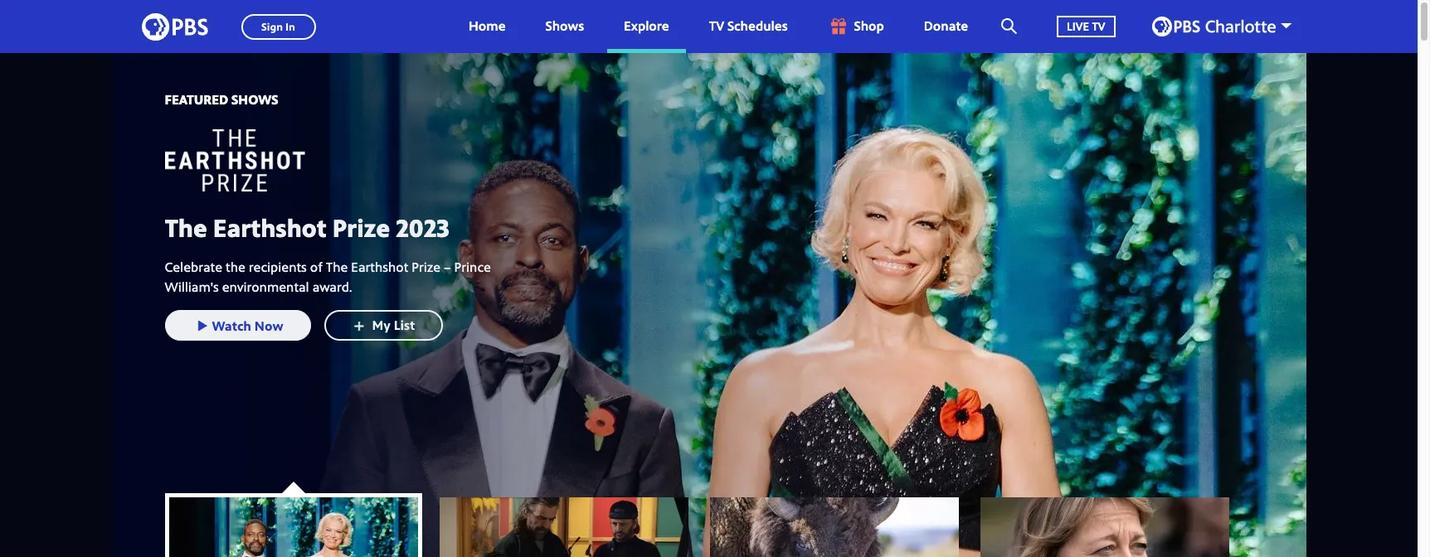 Task type: locate. For each thing, give the bounding box(es) containing it.
1 vertical spatial prize
[[412, 258, 441, 277]]

donate
[[924, 17, 968, 35]]

1 horizontal spatial prize
[[412, 258, 441, 277]]

live tv link
[[1040, 0, 1132, 53]]

1 horizontal spatial shows
[[545, 17, 584, 35]]

video thumbnail: now and then – the last beatles song (short film) now and then – the last beatles song (short film) image
[[439, 497, 688, 557]]

watch now link
[[165, 311, 311, 341]]

tv
[[709, 17, 724, 35], [1092, 18, 1105, 34]]

0 vertical spatial shows
[[545, 17, 584, 35]]

1 vertical spatial earthshot
[[351, 258, 408, 277]]

video thumbnail: the american buffalo blood memory image
[[710, 497, 959, 557]]

earthshot inside celebrate the recipients of the earthshot prize – prince william's environmental award.
[[351, 258, 408, 277]]

live
[[1067, 18, 1089, 34]]

2023
[[396, 210, 449, 244]]

of
[[310, 258, 322, 277]]

earthshot
[[213, 210, 327, 244], [351, 258, 408, 277]]

the inside celebrate the recipients of the earthshot prize – prince william's environmental award.
[[326, 258, 348, 277]]

0 horizontal spatial shows
[[231, 90, 278, 109]]

1 horizontal spatial earthshot
[[351, 258, 408, 277]]

earthshot up award.
[[351, 258, 408, 277]]

explore
[[624, 17, 669, 35]]

earthshot up recipients
[[213, 210, 327, 244]]

shows right featured
[[231, 90, 278, 109]]

0 vertical spatial earthshot
[[213, 210, 327, 244]]

the earthshot prize 2023
[[165, 210, 449, 244]]

1 horizontal spatial the
[[326, 258, 348, 277]]

shop
[[854, 17, 884, 35]]

the
[[165, 210, 207, 244], [326, 258, 348, 277]]

the up "celebrate" at the left top
[[165, 210, 207, 244]]

0 horizontal spatial tv
[[709, 17, 724, 35]]

shows right home
[[545, 17, 584, 35]]

tv inside tv schedules link
[[709, 17, 724, 35]]

live tv
[[1067, 18, 1105, 34]]

tv left the schedules
[[709, 17, 724, 35]]

prize up celebrate the recipients of the earthshot prize – prince william's environmental award.
[[332, 210, 390, 244]]

environmental
[[222, 278, 309, 297]]

tv inside live tv link
[[1092, 18, 1105, 34]]

shows
[[545, 17, 584, 35], [231, 90, 278, 109]]

0 vertical spatial the
[[165, 210, 207, 244]]

prize left the –
[[412, 258, 441, 277]]

tv right live
[[1092, 18, 1105, 34]]

watch
[[212, 317, 251, 335]]

william's
[[165, 278, 219, 297]]

search image
[[1001, 18, 1017, 34]]

prize
[[332, 210, 390, 244], [412, 258, 441, 277]]

0 horizontal spatial prize
[[332, 210, 390, 244]]

1 horizontal spatial tv
[[1092, 18, 1105, 34]]

the up award.
[[326, 258, 348, 277]]

pbs charlotte image
[[1152, 17, 1275, 36]]

1 vertical spatial the
[[326, 258, 348, 277]]

explore link
[[607, 0, 686, 53]]

prince
[[454, 258, 491, 277]]

watch now
[[212, 317, 283, 335]]

shop link
[[811, 0, 901, 53]]

home
[[469, 17, 506, 35]]

celebrate
[[165, 258, 222, 277]]



Task type: describe. For each thing, give the bounding box(es) containing it.
shows link
[[529, 0, 601, 53]]

video thumbnail: annika episode 1 image
[[980, 497, 1229, 557]]

prize inside celebrate the recipients of the earthshot prize – prince william's environmental award.
[[412, 258, 441, 277]]

video thumbnail: the earthshot prize the earthshot prize 2023 image
[[169, 497, 418, 557]]

the earthshot prize image
[[165, 129, 414, 191]]

recipients
[[249, 258, 307, 277]]

–
[[444, 258, 451, 277]]

featured shows
[[165, 90, 278, 109]]

pbs image
[[141, 8, 208, 45]]

home link
[[452, 0, 522, 53]]

0 horizontal spatial earthshot
[[213, 210, 327, 244]]

featured
[[165, 90, 228, 109]]

0 vertical spatial prize
[[332, 210, 390, 244]]

now
[[255, 317, 283, 335]]

the
[[226, 258, 245, 277]]

the earthshot prize 2023 link
[[165, 210, 496, 244]]

schedules
[[727, 17, 788, 35]]

donate link
[[907, 0, 985, 53]]

1 vertical spatial shows
[[231, 90, 278, 109]]

celebrate the recipients of the earthshot prize – prince william's environmental award.
[[165, 258, 491, 297]]

tv schedules link
[[692, 0, 804, 53]]

tv schedules
[[709, 17, 788, 35]]

award.
[[312, 278, 352, 297]]

0 horizontal spatial the
[[165, 210, 207, 244]]



Task type: vqa. For each thing, say whether or not it's contained in the screenshot.
PBS.ORG
no



